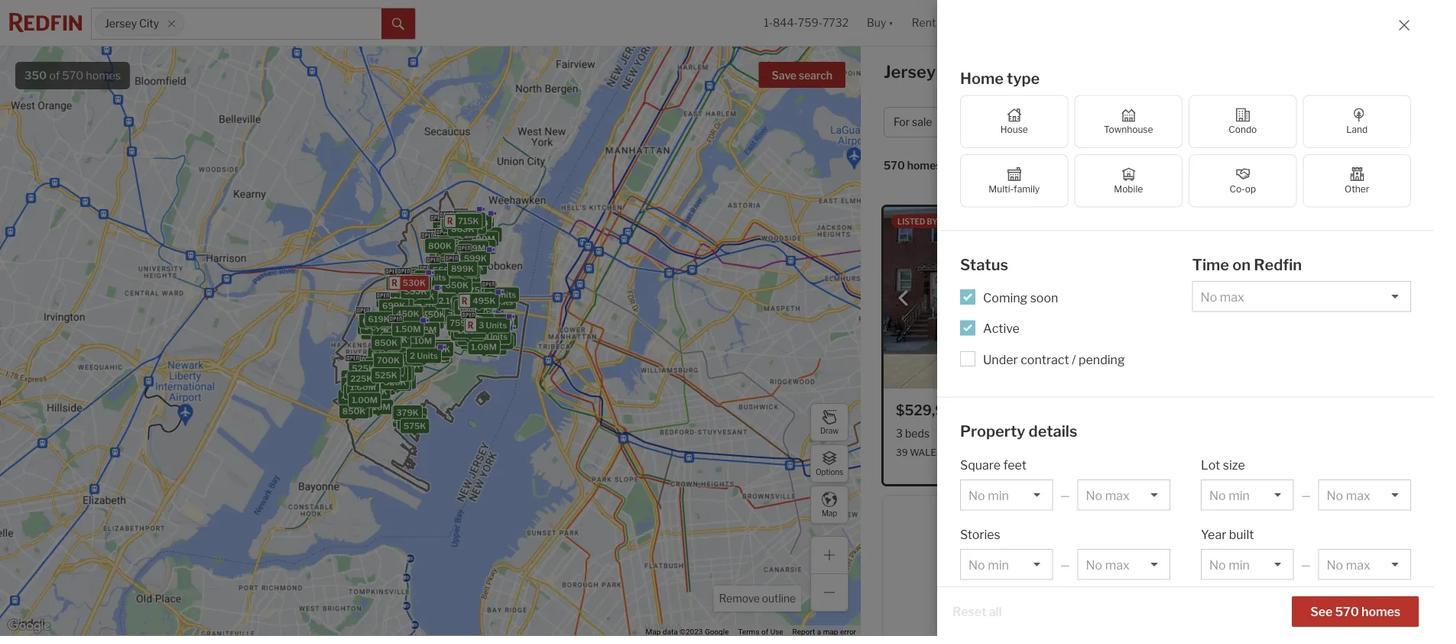 Task type: vqa. For each thing, say whether or not it's contained in the screenshot.
the rightmost /
yes



Task type: describe. For each thing, give the bounding box(es) containing it.
size
[[1223, 458, 1245, 473]]

exclude
[[983, 606, 1028, 621]]

homes
[[1002, 62, 1059, 82]]

ave, for bramhall
[[1240, 447, 1259, 458]]

699k down 249k
[[411, 292, 435, 302]]

1.87m
[[478, 324, 503, 334]]

save search button
[[759, 62, 846, 88]]

0 vertical spatial 599k
[[464, 254, 487, 264]]

560 bramhall ave, jersey city, nj 07304 (201) 939-0050
[[1166, 447, 1353, 473]]

2 vertical spatial 1.30m
[[451, 324, 477, 334]]

1 vertical spatial 649k
[[389, 377, 413, 387]]

0 vertical spatial ago
[[988, 217, 1005, 226]]

/ inside button
[[1177, 116, 1180, 129]]

$529,900
[[896, 402, 964, 419]]

1.40m up 1.69m
[[456, 298, 482, 308]]

recommended
[[987, 159, 1065, 172]]

1 horizontal spatial 1.15m
[[489, 317, 512, 327]]

hrs
[[1194, 507, 1210, 516]]

1 horizontal spatial 225k
[[406, 279, 428, 288]]

895k
[[461, 263, 484, 273]]

1.19m
[[462, 243, 486, 253]]

529k
[[344, 373, 367, 383]]

695k
[[446, 237, 469, 247]]

— for year built
[[1301, 559, 1311, 572]]

480k up '870k'
[[400, 306, 423, 316]]

jersey city, nj homes for sale
[[884, 62, 1124, 82]]

1 vertical spatial 850k
[[374, 338, 398, 348]]

1 vertical spatial 900k
[[364, 322, 387, 332]]

1 vertical spatial 1.30m
[[463, 312, 489, 322]]

bramhall
[[1186, 447, 1238, 458]]

— for square feet
[[1061, 490, 1070, 503]]

0 vertical spatial 575k
[[473, 316, 496, 326]]

Other checkbox
[[1303, 155, 1411, 208]]

869k
[[451, 224, 474, 234]]

type inside button
[[1081, 116, 1103, 129]]

939-
[[1185, 464, 1203, 473]]

photos
[[1315, 163, 1357, 178]]

1-844-759-7732 link
[[764, 16, 849, 29]]

0 vertical spatial 2.10m
[[446, 252, 471, 262]]

560
[[1166, 447, 1184, 458]]

1.39m
[[389, 340, 414, 350]]

1 vertical spatial 1.35m
[[409, 323, 434, 333]]

769k
[[399, 272, 421, 282]]

ave, for wales
[[944, 447, 963, 458]]

property details
[[960, 422, 1078, 441]]

family
[[1014, 184, 1040, 195]]

0 vertical spatial 250k
[[469, 286, 492, 296]]

1 horizontal spatial 639k
[[460, 327, 483, 336]]

year built
[[1201, 528, 1254, 543]]

2 vertical spatial 850k
[[342, 407, 366, 417]]

215k
[[409, 277, 430, 287]]

1 horizontal spatial homes
[[907, 159, 942, 172]]

see
[[1310, 605, 1333, 620]]

0 vertical spatial 649k
[[371, 350, 394, 360]]

610k
[[404, 333, 426, 342]]

draw button
[[810, 404, 849, 442]]

0 horizontal spatial 1.15m
[[398, 304, 422, 314]]

Mobile checkbox
[[1074, 155, 1183, 208]]

0 vertical spatial 975k
[[389, 279, 412, 289]]

1
[[970, 217, 974, 226]]

760k
[[455, 223, 478, 233]]

1 vertical spatial 599k
[[372, 366, 395, 376]]

co-
[[1230, 184, 1245, 195]]

0 horizontal spatial 639k
[[386, 322, 409, 332]]

sq
[[1013, 427, 1025, 440]]

249k
[[407, 279, 429, 289]]

1 horizontal spatial 350k
[[455, 302, 478, 312]]

list box down 07304
[[1318, 480, 1411, 511]]

520k
[[361, 323, 384, 333]]

1 vertical spatial 350k
[[382, 348, 405, 358]]

details
[[1029, 422, 1078, 441]]

1.38m
[[411, 351, 436, 361]]

14
[[480, 335, 490, 345]]

map button
[[810, 486, 849, 524]]

list box up communities at the right bottom of the page
[[1078, 550, 1170, 581]]

photo of 560 bramhall ave, jersey city, nj 07304 image
[[1154, 207, 1409, 389]]

Land checkbox
[[1303, 96, 1411, 149]]

0 vertical spatial 579k
[[386, 306, 409, 316]]

(201)
[[1166, 464, 1184, 473]]

0 horizontal spatial 485k
[[402, 275, 425, 285]]

449k
[[463, 222, 486, 232]]

contract
[[1021, 353, 1069, 368]]

co-op
[[1230, 184, 1256, 195]]

1.06m
[[440, 245, 465, 255]]

1 horizontal spatial 900k
[[447, 301, 471, 311]]

935k
[[423, 351, 446, 361]]

active
[[983, 322, 1020, 337]]

— for lot size
[[1301, 490, 1311, 503]]

0 vertical spatial 1.35m
[[457, 308, 482, 318]]

1 vertical spatial 1.20m
[[401, 289, 426, 299]]

2 vertical spatial 600k
[[369, 383, 392, 393]]

390k
[[425, 342, 448, 352]]

built
[[1229, 528, 1254, 543]]

2 vertical spatial 575k
[[404, 421, 426, 431]]

House checkbox
[[960, 96, 1068, 149]]

930k
[[461, 333, 484, 343]]

option group containing house
[[960, 96, 1411, 208]]

0 vertical spatial 1.25m
[[459, 235, 484, 245]]

list box down built on the right of the page
[[1201, 550, 1294, 581]]

listed
[[897, 217, 925, 226]]

1 vertical spatial 1.00m
[[352, 396, 378, 405]]

land
[[1346, 125, 1368, 136]]

1 vertical spatial 1.25m
[[394, 322, 419, 332]]

baths
[[947, 427, 975, 440]]

— for stories
[[1061, 559, 1070, 572]]

1 vertical spatial 500k
[[400, 411, 424, 421]]

beds / baths button
[[1139, 107, 1241, 138]]

home type button
[[1039, 107, 1133, 138]]

55+
[[1031, 606, 1053, 621]]

1 vertical spatial 589k
[[355, 388, 378, 398]]

pending
[[1079, 353, 1125, 368]]

0 vertical spatial 1.08m
[[452, 266, 478, 275]]

city, for 39
[[994, 447, 1013, 458]]

495k
[[473, 296, 496, 306]]

lot size
[[1201, 458, 1245, 473]]

of
[[49, 69, 60, 82]]

homes inside button
[[1362, 605, 1401, 620]]

stories
[[960, 528, 1001, 543]]

1 vertical spatial 600k
[[385, 369, 409, 379]]

0 vertical spatial 325k
[[440, 273, 463, 283]]

soon
[[1030, 291, 1058, 306]]

status
[[960, 256, 1008, 274]]

0050
[[1203, 464, 1224, 473]]

by
[[927, 217, 938, 226]]

1 vertical spatial 1.60m
[[369, 360, 394, 370]]

price button
[[967, 107, 1032, 138]]

0 vertical spatial 600k
[[447, 313, 471, 323]]

on
[[1232, 256, 1251, 274]]

exclude 55+ communities
[[983, 606, 1130, 621]]

hr
[[975, 217, 986, 226]]

list box down (201)
[[1078, 480, 1170, 511]]

year
[[1201, 528, 1226, 543]]

7732
[[823, 16, 849, 29]]

time on redfin
[[1192, 256, 1302, 274]]

see 570 homes
[[1310, 605, 1401, 620]]

0 vertical spatial 1.60m
[[462, 304, 488, 314]]

0 vertical spatial 550k
[[432, 266, 456, 275]]

0 vertical spatial 589k
[[387, 296, 410, 306]]

1,258
[[983, 427, 1011, 440]]

coming soon
[[983, 291, 1058, 306]]

1 vertical spatial ago
[[1212, 507, 1229, 516]]

0 vertical spatial 1.30m
[[439, 248, 465, 258]]

op
[[1245, 184, 1256, 195]]

350
[[24, 69, 47, 82]]

1 vertical spatial 485k
[[461, 322, 484, 332]]

1 vertical spatial 225k
[[350, 374, 373, 384]]

535k
[[376, 357, 399, 366]]

1 vertical spatial 550k
[[364, 387, 387, 397]]

0 horizontal spatial 525k
[[352, 364, 375, 374]]

wales
[[910, 447, 942, 458]]

0 horizontal spatial homes
[[86, 69, 121, 82]]

home inside button
[[1048, 116, 1079, 129]]

1 horizontal spatial 570
[[884, 159, 905, 172]]

0 horizontal spatial 479k
[[348, 389, 371, 399]]

549k
[[403, 277, 426, 287]]

remove
[[719, 593, 760, 606]]

0 vertical spatial 875k
[[399, 354, 421, 364]]

1 vertical spatial 875k
[[399, 412, 422, 422]]

redfin
[[939, 217, 968, 226]]

844-
[[773, 16, 798, 29]]



Task type: locate. For each thing, give the bounding box(es) containing it.
649k down 805k
[[389, 377, 413, 387]]

1 horizontal spatial 660k
[[454, 260, 477, 270]]

0 horizontal spatial 570
[[62, 69, 84, 82]]

1 horizontal spatial 525k
[[375, 371, 397, 381]]

0 vertical spatial /
[[1177, 116, 1180, 129]]

— down 560 bramhall ave, jersey city, nj 07304 (201) 939-0050 at right
[[1301, 490, 1311, 503]]

2 vertical spatial 1.20m
[[454, 312, 479, 321]]

square
[[960, 458, 1001, 473]]

600k
[[447, 313, 471, 323], [385, 369, 409, 379], [369, 383, 392, 393]]

570 down for
[[884, 159, 905, 172]]

list box down feet
[[960, 480, 1053, 511]]

time
[[1192, 256, 1229, 274]]

0 vertical spatial 485k
[[402, 275, 425, 285]]

850k down the 299k
[[342, 407, 366, 417]]

570 inside button
[[1335, 605, 1359, 620]]

2 vertical spatial 570
[[1335, 605, 1359, 620]]

2 vertical spatial 599k
[[354, 381, 377, 391]]

for
[[1062, 62, 1085, 82]]

870k
[[393, 321, 415, 331]]

1 horizontal spatial nj
[[1015, 447, 1025, 458]]

699k up 619k in the left of the page
[[382, 301, 405, 311]]

880k
[[399, 328, 422, 338]]

1 horizontal spatial home
[[1048, 116, 1079, 129]]

575k down 969k
[[382, 349, 404, 359]]

map region
[[0, 0, 956, 637]]

list box up see 570 homes
[[1318, 550, 1411, 581]]

660k down 1.19m
[[454, 260, 477, 270]]

0 vertical spatial 1.00m
[[350, 383, 376, 393]]

285k
[[395, 310, 418, 320]]

3 units
[[460, 218, 488, 228], [436, 224, 465, 234], [418, 273, 446, 283], [488, 290, 516, 300], [379, 296, 408, 306], [382, 303, 411, 313], [444, 305, 473, 315], [479, 321, 507, 331], [479, 333, 507, 343]]

ago right hrs
[[1212, 507, 1229, 516]]

remove outline
[[719, 593, 796, 606]]

home up price
[[960, 70, 1004, 88]]

google image
[[4, 617, 54, 637]]

325k down 280k in the left of the page
[[440, 273, 463, 283]]

560k
[[418, 309, 442, 319]]

1.50m
[[433, 268, 459, 278], [455, 299, 481, 309], [454, 316, 479, 326], [373, 316, 398, 326], [395, 324, 421, 334], [457, 326, 483, 336]]

0 horizontal spatial 250k
[[386, 318, 408, 328]]

875k
[[399, 354, 421, 364], [399, 412, 422, 422]]

previous button image
[[896, 291, 911, 306]]

588k
[[452, 311, 475, 321]]

sort
[[960, 159, 983, 172]]

749k
[[454, 319, 477, 329], [376, 324, 398, 334], [392, 342, 415, 352], [364, 365, 387, 375]]

ave, up size
[[1240, 447, 1259, 458]]

ago right hr
[[988, 217, 1005, 226]]

639k
[[386, 322, 409, 332], [460, 327, 483, 336]]

949k
[[441, 253, 464, 262], [452, 258, 475, 268], [453, 266, 476, 276], [411, 299, 434, 309]]

1.40m up 14 units
[[482, 319, 508, 329]]

type
[[1007, 70, 1040, 88], [1081, 116, 1103, 129]]

nj inside 560 bramhall ave, jersey city, nj 07304 (201) 939-0050
[[1311, 447, 1321, 458]]

1.15m up 14 units
[[489, 317, 512, 327]]

0 horizontal spatial 729k
[[392, 333, 414, 343]]

599k down 789k
[[354, 381, 377, 391]]

850k down 349k
[[374, 338, 398, 348]]

1 vertical spatial 729k
[[392, 333, 414, 343]]

649k
[[371, 350, 394, 360], [389, 377, 413, 387]]

list box down size
[[1201, 480, 1294, 511]]

950k
[[457, 249, 480, 259], [451, 258, 474, 268], [456, 303, 479, 313]]

0 horizontal spatial home type
[[960, 70, 1040, 88]]

1 vertical spatial 1.08m
[[411, 325, 437, 335]]

550k down 1.06m at the left
[[432, 266, 456, 275]]

Condo checkbox
[[1189, 96, 1297, 149]]

0 vertical spatial 500k
[[381, 317, 404, 327]]

900k up the "2.75m"
[[447, 301, 471, 311]]

1.40m up "459k"
[[481, 317, 506, 327]]

825k up the '415k'
[[376, 365, 399, 375]]

nj for 39 wales ave, jersey city, nj 07306
[[1015, 447, 1025, 458]]

Co-op checkbox
[[1189, 155, 1297, 208]]

575k up "459k"
[[473, 316, 496, 326]]

city, left 07304
[[1290, 447, 1309, 458]]

599k up the '415k'
[[372, 366, 395, 376]]

579k down 979k
[[386, 306, 409, 316]]

0 vertical spatial home type
[[960, 70, 1040, 88]]

ave, inside 560 bramhall ave, jersey city, nj 07304 (201) 939-0050
[[1240, 447, 1259, 458]]

399k
[[400, 343, 423, 353]]

479k down 399k
[[397, 361, 420, 371]]

1.25m down 760k
[[459, 235, 484, 245]]

city, inside 560 bramhall ave, jersey city, nj 07304 (201) 939-0050
[[1290, 447, 1309, 458]]

570 right see in the bottom of the page
[[1335, 605, 1359, 620]]

1 vertical spatial 479k
[[348, 389, 371, 399]]

2 horizontal spatial nj
[[1311, 447, 1321, 458]]

799k
[[443, 240, 466, 250], [448, 307, 471, 317], [448, 311, 471, 321], [457, 316, 480, 326], [389, 320, 412, 330], [424, 343, 447, 353], [384, 348, 407, 358]]

0 horizontal spatial 975k
[[389, 279, 412, 289]]

1 vertical spatial home type
[[1048, 116, 1103, 129]]

750k
[[404, 327, 427, 337], [382, 339, 404, 349], [421, 349, 444, 359], [360, 387, 383, 397]]

579k
[[386, 306, 409, 316], [388, 369, 411, 379]]

660k
[[454, 260, 477, 270], [381, 369, 404, 379]]

save search
[[772, 69, 833, 82]]

699k down 710k
[[403, 343, 426, 353]]

1 vertical spatial 579k
[[388, 369, 411, 379]]

949k down 355k
[[411, 299, 434, 309]]

789k
[[355, 364, 378, 374]]

0 vertical spatial 479k
[[397, 361, 420, 371]]

1 horizontal spatial 850k
[[374, 338, 398, 348]]

2.00m
[[471, 338, 498, 348]]

850k down 444k
[[461, 232, 484, 242]]

jersey up for sale at the right top of the page
[[884, 62, 936, 82]]

0 vertical spatial 825k
[[411, 320, 434, 330]]

710k
[[405, 333, 427, 343]]

550k down 559k
[[364, 387, 387, 397]]

1 vertical spatial 825k
[[376, 365, 399, 375]]

900k up 969k
[[364, 322, 387, 332]]

city, up for sale 'button'
[[939, 62, 975, 82]]

other
[[1345, 184, 1370, 195]]

999k
[[459, 215, 482, 225], [462, 224, 485, 234], [433, 238, 456, 248], [454, 272, 477, 281], [427, 294, 450, 304], [464, 311, 488, 321], [464, 317, 487, 327]]

1 vertical spatial 975k
[[446, 301, 469, 311]]

1 vertical spatial 250k
[[386, 318, 408, 328]]

jersey left city
[[105, 17, 137, 30]]

900k
[[447, 301, 471, 311], [364, 322, 387, 332]]

1 horizontal spatial 1.35m
[[457, 308, 482, 318]]

1 vertical spatial 2.10m
[[438, 296, 464, 306]]

listed by redfin 1 hr ago
[[897, 217, 1005, 226]]

nj up feet
[[1015, 447, 1025, 458]]

1 horizontal spatial 1.60m
[[462, 304, 488, 314]]

1.40m up 560k
[[432, 295, 458, 305]]

beds / baths
[[1149, 116, 1212, 129]]

420k
[[425, 273, 448, 283]]

0 horizontal spatial nj
[[978, 62, 998, 82]]

499k
[[458, 313, 482, 323], [402, 321, 425, 331], [385, 322, 408, 332], [341, 392, 365, 402]]

0 vertical spatial home
[[960, 70, 1004, 88]]

759-
[[798, 16, 823, 29]]

ago
[[988, 217, 1005, 226], [1212, 507, 1229, 516]]

699k down 969k
[[381, 346, 404, 356]]

/ left pending in the bottom right of the page
[[1072, 353, 1076, 368]]

0 horizontal spatial 325k
[[384, 378, 406, 388]]

photo of 39 wales ave, jersey city, nj 07306 image
[[884, 207, 1139, 389]]

0 vertical spatial 350k
[[455, 302, 478, 312]]

1 horizontal spatial 729k
[[446, 303, 468, 313]]

1 horizontal spatial 589k
[[387, 296, 410, 306]]

0 horizontal spatial city,
[[939, 62, 975, 82]]

14 units
[[480, 335, 513, 345]]

home
[[960, 70, 1004, 88], [1048, 116, 1079, 129]]

0 horizontal spatial 1.35m
[[409, 323, 434, 333]]

649k up 805k
[[371, 350, 394, 360]]

0 horizontal spatial 1.25m
[[394, 322, 419, 332]]

0 vertical spatial 1.20m
[[445, 248, 471, 258]]

0 vertical spatial 900k
[[447, 301, 471, 311]]

589k
[[387, 296, 410, 306], [355, 388, 378, 398]]

2.10m up 588k
[[438, 296, 464, 306]]

0 vertical spatial type
[[1007, 70, 1040, 88]]

type left the townhouse
[[1081, 116, 1103, 129]]

2 vertical spatial 1.08m
[[471, 343, 497, 352]]

1 vertical spatial 575k
[[382, 349, 404, 359]]

submit search image
[[392, 18, 404, 30]]

0 horizontal spatial /
[[1072, 353, 1076, 368]]

communities
[[1056, 606, 1130, 621]]

2.08m
[[453, 320, 480, 329]]

1.15m
[[398, 304, 422, 314], [489, 317, 512, 327]]

1.04m
[[489, 291, 514, 301]]

530k
[[403, 278, 426, 288]]

450k
[[396, 309, 419, 319]]

589k up '450k'
[[387, 296, 410, 306]]

jersey up square
[[965, 447, 992, 458]]

1 horizontal spatial 325k
[[440, 273, 463, 283]]

4 units
[[485, 290, 513, 300], [459, 314, 487, 324], [472, 316, 500, 326], [389, 333, 418, 342]]

None search field
[[185, 8, 381, 39]]

639k up 969k
[[386, 322, 409, 332]]

homes right see in the bottom of the page
[[1362, 605, 1401, 620]]

2 horizontal spatial 525k
[[459, 311, 482, 321]]

1 horizontal spatial 485k
[[461, 322, 484, 332]]

home right the house
[[1048, 116, 1079, 129]]

1.05m
[[442, 238, 467, 248]]

multi-family
[[989, 184, 1040, 195]]

299k
[[347, 387, 370, 397]]

jersey city
[[105, 17, 159, 30]]

479k down 529k
[[348, 389, 371, 399]]

480k up 989k
[[396, 312, 419, 322]]

1.00m
[[350, 383, 376, 393], [352, 396, 378, 405]]

375k
[[401, 418, 423, 428]]

1.90m
[[470, 234, 495, 244]]

home type down for
[[1048, 116, 1103, 129]]

photos button
[[1312, 162, 1374, 186]]

new 2 hrs ago
[[1167, 507, 1229, 516]]

option group
[[960, 96, 1411, 208]]

2.10m down 1.05m
[[446, 252, 471, 262]]

ft
[[1028, 427, 1036, 440]]

0 horizontal spatial ave,
[[944, 447, 963, 458]]

700k
[[364, 327, 387, 337], [394, 335, 417, 345], [377, 356, 400, 366]]

725k
[[460, 304, 482, 314]]

0 vertical spatial 225k
[[406, 279, 428, 288]]

jersey inside 560 bramhall ave, jersey city, nj 07304 (201) 939-0050
[[1261, 447, 1288, 458]]

0 horizontal spatial 225k
[[350, 374, 373, 384]]

— up see in the bottom of the page
[[1301, 559, 1311, 572]]

0 vertical spatial 850k
[[461, 232, 484, 242]]

1 vertical spatial 570
[[884, 159, 905, 172]]

filters
[[1291, 116, 1320, 129]]

Multi-family checkbox
[[960, 155, 1068, 208]]

350k down 969k
[[382, 348, 405, 358]]

949k down 1.06m at the left
[[452, 258, 475, 268]]

579k up the '415k'
[[388, 369, 411, 379]]

— up exclude 55+ communities
[[1061, 559, 1070, 572]]

540k
[[402, 420, 425, 430]]

39
[[896, 447, 908, 458]]

/ right beds
[[1177, 116, 1180, 129]]

home type inside button
[[1048, 116, 1103, 129]]

nj left homes
[[978, 62, 998, 82]]

city, up square feet
[[994, 447, 1013, 458]]

list box down stories
[[960, 550, 1053, 581]]

570 right of
[[62, 69, 84, 82]]

ave,
[[944, 447, 963, 458], [1240, 447, 1259, 458]]

list box down redfin
[[1192, 282, 1411, 313]]

0 horizontal spatial 660k
[[381, 369, 404, 379]]

remove jersey city image
[[167, 19, 176, 28]]

660k down 535k
[[381, 369, 404, 379]]

all
[[1276, 116, 1289, 129]]

photo of 50 dey st unit 440, jersey city, nj 07306 image
[[1154, 497, 1409, 637]]

1 horizontal spatial 479k
[[397, 361, 420, 371]]

0 horizontal spatial 350k
[[382, 348, 405, 358]]

nj for 560 bramhall ave, jersey city, nj 07304 (201) 939-0050
[[1311, 447, 1321, 458]]

599k down 1.19m
[[464, 254, 487, 264]]

0 horizontal spatial 825k
[[376, 365, 399, 375]]

1 ave, from the left
[[944, 447, 963, 458]]

949k down 1.19m
[[453, 266, 476, 276]]

type up house checkbox at top
[[1007, 70, 1040, 88]]

under
[[983, 353, 1018, 368]]

price
[[977, 116, 1003, 129]]

949k down 1.05m
[[441, 253, 464, 262]]

625k
[[362, 316, 385, 326]]

homes down for sale 'button'
[[907, 159, 942, 172]]

0 horizontal spatial 900k
[[364, 322, 387, 332]]

589k down 559k
[[355, 388, 378, 398]]

2 horizontal spatial 570
[[1335, 605, 1359, 620]]

options
[[816, 468, 843, 477]]

— down details
[[1061, 490, 1070, 503]]

1.08m
[[452, 266, 478, 275], [411, 325, 437, 335], [471, 343, 497, 352]]

2 vertical spatial homes
[[1362, 605, 1401, 620]]

0 horizontal spatial home
[[960, 70, 1004, 88]]

ave, down 2 baths
[[944, 447, 963, 458]]

639k down the "2.75m"
[[460, 327, 483, 336]]

2 horizontal spatial 850k
[[461, 232, 484, 242]]

2 ave, from the left
[[1240, 447, 1259, 458]]

nj left 07304
[[1311, 447, 1321, 458]]

1 vertical spatial /
[[1072, 353, 1076, 368]]

0 vertical spatial 570
[[62, 69, 84, 82]]

Townhouse checkbox
[[1074, 96, 1183, 149]]

2 units
[[449, 213, 477, 223], [463, 219, 491, 229], [445, 220, 473, 230], [471, 230, 499, 240], [427, 241, 455, 251], [464, 242, 493, 252], [432, 246, 461, 256], [454, 262, 482, 272], [411, 270, 440, 280], [391, 277, 419, 287], [485, 297, 513, 307], [463, 299, 491, 309], [450, 302, 478, 312], [394, 304, 422, 314], [450, 318, 478, 328], [479, 322, 508, 332], [408, 323, 436, 333], [404, 326, 432, 336], [456, 326, 484, 336], [454, 329, 483, 339], [385, 331, 414, 341], [480, 332, 508, 342], [471, 336, 499, 346], [390, 337, 419, 347], [464, 337, 492, 347], [482, 338, 510, 347], [475, 343, 503, 353], [419, 349, 447, 359], [410, 351, 438, 361], [396, 415, 424, 425]]

785k
[[455, 237, 477, 247]]

city, for 560
[[1290, 447, 1309, 458]]

825k down 560k
[[411, 320, 434, 330]]

mobile
[[1114, 184, 1143, 195]]

350k up the "2.75m"
[[455, 302, 478, 312]]

1-
[[764, 16, 773, 29]]

for
[[894, 116, 910, 129]]

jersey right bramhall
[[1261, 447, 1288, 458]]

1.60m
[[462, 304, 488, 314], [369, 360, 394, 370]]

379k
[[396, 408, 419, 418]]

home type up price 'button'
[[960, 70, 1040, 88]]

1 horizontal spatial ave,
[[1240, 447, 1259, 458]]

homes right of
[[86, 69, 121, 82]]

0 vertical spatial 1.15m
[[398, 304, 422, 314]]

1.25m down 285k
[[394, 322, 419, 332]]

570
[[62, 69, 84, 82], [884, 159, 905, 172], [1335, 605, 1359, 620]]

1.15m up the 1.28m at left
[[398, 304, 422, 314]]

575k down '379k'
[[404, 421, 426, 431]]

979k
[[386, 296, 409, 306]]

1 horizontal spatial 250k
[[469, 286, 492, 296]]

325k down 805k
[[384, 378, 406, 388]]

list box
[[1192, 282, 1411, 313], [960, 480, 1053, 511], [1078, 480, 1170, 511], [1201, 480, 1294, 511], [1318, 480, 1411, 511], [960, 550, 1053, 581], [1078, 550, 1170, 581], [1201, 550, 1294, 581], [1318, 550, 1411, 581]]



